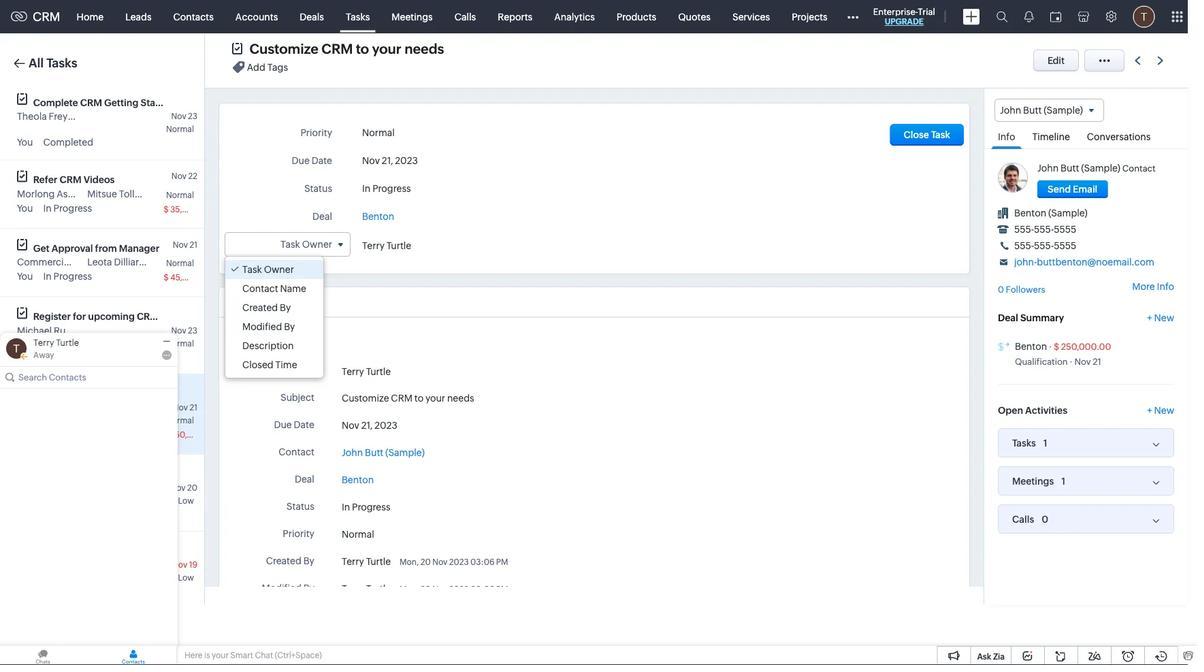 Task type: vqa. For each thing, say whether or not it's contained in the screenshot.
the Timeline
yes



Task type: locate. For each thing, give the bounding box(es) containing it.
23 inside complete crm getting started steps nov 23
[[188, 112, 197, 121]]

enterprise-trial upgrade
[[874, 6, 935, 26]]

webinars up kris marrier (sample) low
[[161, 469, 204, 479]]

0 vertical spatial calls
[[455, 11, 476, 22]]

task up 'name'
[[281, 239, 300, 250]]

task owner up contact name
[[242, 264, 294, 275]]

2 vertical spatial task owner
[[263, 365, 315, 376]]

2 webinars from the top
[[161, 469, 204, 479]]

2 mon, 20 nov 2023 03:06 pm from the top
[[400, 585, 508, 594]]

1 new from the top
[[1155, 312, 1175, 323]]

task owner inside field
[[281, 239, 332, 250]]

0 horizontal spatial 0
[[998, 284, 1004, 295]]

1 vertical spatial ·
[[1070, 357, 1073, 367]]

accounts link
[[225, 0, 289, 33]]

03:06 for modified by
[[471, 585, 495, 594]]

john butt (sample) inside john butt (sample) field
[[1000, 105, 1083, 116]]

task information
[[233, 344, 308, 354]]

1 horizontal spatial 250,000.00
[[1061, 342, 1112, 352]]

0 vertical spatial 5555
[[1054, 224, 1077, 235]]

None button
[[1038, 181, 1108, 198]]

task owner up 'name'
[[281, 239, 332, 250]]

low up "nov 19"
[[178, 496, 194, 505]]

tags
[[267, 62, 288, 72]]

previous record image
[[1135, 56, 1141, 65]]

2 vertical spatial 20
[[421, 585, 431, 594]]

2 23 from the top
[[188, 326, 197, 335]]

you
[[17, 137, 33, 148], [17, 203, 33, 213], [17, 271, 33, 282], [17, 351, 33, 362]]

0 vertical spatial priority
[[301, 127, 332, 138]]

1 mon, 20 nov 2023 03:06 pm from the top
[[400, 557, 508, 566]]

john-buttbenton@noemail.com link
[[1015, 257, 1155, 268]]

0 horizontal spatial meetings
[[392, 11, 433, 22]]

nov inside "register for upcoming crm webinars nov 23"
[[171, 326, 186, 335]]

more info
[[1133, 281, 1175, 292]]

1 register from the top
[[33, 311, 71, 322]]

0 horizontal spatial contact
[[242, 283, 278, 294]]

21,
[[382, 155, 393, 166], [361, 420, 373, 431]]

owner up contact name
[[264, 264, 294, 275]]

1 5555 from the top
[[1054, 224, 1077, 235]]

needs inside customize crm to your needs nov 21
[[142, 389, 170, 399]]

low inside simon morasca (sample) low $ 70,000.00
[[178, 573, 194, 583]]

20
[[187, 483, 197, 492], [421, 557, 431, 566], [421, 585, 431, 594]]

0 horizontal spatial info
[[998, 132, 1016, 142]]

customize up 'tags'
[[250, 41, 319, 57]]

low inside kris marrier (sample) low
[[178, 496, 194, 505]]

0 vertical spatial task owner
[[281, 239, 332, 250]]

23 for steps
[[188, 112, 197, 121]]

0 vertical spatial new
[[1155, 312, 1175, 323]]

21 up 45,000.00 on the left top
[[190, 240, 197, 249]]

create menu element
[[955, 0, 989, 33]]

0 vertical spatial for
[[73, 311, 86, 322]]

1 vertical spatial 20
[[421, 557, 431, 566]]

manager
[[119, 243, 159, 254]]

(sample) inside theola frey (sample) normal
[[70, 111, 109, 122]]

commercial press
[[17, 257, 97, 268]]

frey
[[49, 111, 68, 122]]

0 vertical spatial 20
[[187, 483, 197, 492]]

3 you from the top
[[17, 271, 33, 282]]

1 vertical spatial task owner
[[242, 264, 294, 275]]

21 right qualification
[[1093, 357, 1102, 367]]

info inside info link
[[998, 132, 1016, 142]]

upcoming up marrier
[[88, 469, 135, 479]]

open activities
[[998, 405, 1068, 416]]

morasca
[[101, 560, 139, 571]]

contacts link
[[162, 0, 225, 33]]

1 vertical spatial john
[[1038, 163, 1059, 174]]

0 vertical spatial mon, 20 nov 2023 03:06 pm
[[400, 557, 508, 566]]

Task Owner field
[[225, 232, 351, 257]]

1 + from the top
[[1148, 312, 1153, 323]]

$ up qualification
[[1054, 342, 1060, 352]]

tasks down open activities
[[1013, 438, 1036, 448]]

Other Modules field
[[839, 6, 868, 28]]

close task link
[[890, 124, 964, 146]]

2 03:06 from the top
[[471, 585, 495, 594]]

23 down 45,000.00 on the left top
[[188, 326, 197, 335]]

0 vertical spatial modified by
[[242, 321, 295, 332]]

1 vertical spatial 21,
[[361, 420, 373, 431]]

low down "nov 19"
[[178, 573, 194, 583]]

pm for modified by
[[496, 585, 508, 594]]

needs
[[405, 41, 444, 57], [142, 389, 170, 399], [447, 392, 474, 403]]

1 vertical spatial mon,
[[400, 585, 419, 594]]

low for simon morasca (sample)
[[178, 573, 194, 583]]

2 you from the top
[[17, 203, 33, 213]]

edit button
[[1034, 50, 1079, 72]]

owner for terry turtle
[[284, 365, 315, 376]]

1 mon, from the top
[[400, 557, 419, 566]]

23 inside "register for upcoming crm webinars nov 23"
[[188, 326, 197, 335]]

1 vertical spatial contact
[[242, 283, 278, 294]]

1 vertical spatial customize crm to your needs
[[342, 392, 474, 403]]

upcoming up michael ruta (sample) normal
[[88, 311, 135, 322]]

1 horizontal spatial 0
[[1042, 514, 1049, 525]]

contact up the hide details
[[242, 283, 278, 294]]

2 low from the top
[[178, 573, 194, 583]]

1 vertical spatial owner
[[264, 264, 294, 275]]

·
[[1049, 342, 1052, 352], [1070, 357, 1073, 367]]

1 upcoming from the top
[[88, 311, 135, 322]]

2 for from the top
[[73, 469, 86, 479]]

2 vertical spatial tasks
[[1013, 438, 1036, 448]]

2 vertical spatial benton link
[[342, 472, 374, 487]]

$
[[164, 205, 169, 214], [164, 273, 169, 282], [1054, 342, 1060, 352], [164, 430, 169, 440], [164, 588, 169, 597]]

0 vertical spatial nov 21, 2023
[[362, 155, 418, 166]]

upcoming inside "register for upcoming crm webinars nov 23"
[[88, 311, 135, 322]]

1 for meetings
[[1062, 476, 1066, 487]]

john
[[1000, 105, 1022, 116], [1038, 163, 1059, 174], [342, 447, 363, 458]]

0 horizontal spatial 250,000.00
[[170, 430, 217, 440]]

tasks
[[346, 11, 370, 22], [46, 56, 77, 70], [1013, 438, 1036, 448]]

1 vertical spatial 0
[[1042, 514, 1049, 525]]

normal
[[166, 125, 194, 134], [362, 127, 395, 138], [166, 190, 194, 200], [166, 259, 194, 268], [166, 339, 194, 348], [166, 416, 194, 425], [342, 529, 374, 540]]

you down commercial
[[17, 271, 33, 282]]

0 horizontal spatial ·
[[1049, 342, 1052, 352]]

1 horizontal spatial 21,
[[382, 155, 393, 166]]

upcoming for ruta
[[88, 311, 135, 322]]

0 vertical spatial 21,
[[382, 155, 393, 166]]

0 for 0
[[1042, 514, 1049, 525]]

555-555-5555 up john-
[[1015, 241, 1077, 251]]

1 vertical spatial due date
[[274, 419, 315, 430]]

1 horizontal spatial john butt (sample)
[[1000, 105, 1083, 116]]

1 vertical spatial butt
[[1061, 163, 1080, 174]]

for for ruta
[[73, 311, 86, 322]]

1 for from the top
[[73, 311, 86, 322]]

nov inside complete crm getting started steps nov 23
[[171, 112, 186, 121]]

terry
[[362, 240, 385, 251], [33, 338, 54, 348], [342, 366, 364, 377], [342, 556, 364, 567], [342, 583, 364, 594]]

1 horizontal spatial meetings
[[1013, 476, 1054, 487]]

1 vertical spatial upcoming
[[88, 469, 135, 479]]

$ left 45,000.00 on the left top
[[164, 273, 169, 282]]

1 vertical spatial 21
[[1093, 357, 1102, 367]]

1 555-555-5555 from the top
[[1015, 224, 1077, 235]]

1 vertical spatial tasks
[[46, 56, 77, 70]]

0 vertical spatial 555-555-5555
[[1015, 224, 1077, 235]]

register inside register for upcoming crm webinars nov 20
[[33, 469, 71, 479]]

mitsue
[[87, 188, 117, 199]]

ruta
[[54, 325, 74, 336]]

1 vertical spatial new
[[1155, 405, 1175, 416]]

21 up normal $ 250,000.00
[[190, 403, 197, 412]]

03:06
[[471, 557, 495, 566], [471, 585, 495, 594]]

crm inside register for upcoming crm webinars nov 20
[[137, 469, 159, 479]]

2 new from the top
[[1155, 405, 1175, 416]]

timeline
[[1033, 132, 1070, 142]]

you down morlong
[[17, 203, 33, 213]]

john butt (sample) contact
[[1038, 163, 1156, 174]]

tasks right all
[[46, 56, 77, 70]]

theola
[[17, 111, 47, 122]]

new
[[1155, 312, 1175, 323], [1155, 405, 1175, 416]]

John Butt (Sample) field
[[995, 99, 1104, 122]]

20 inside register for upcoming crm webinars nov 20
[[187, 483, 197, 492]]

555-
[[1015, 224, 1034, 235], [1034, 224, 1054, 235], [1015, 241, 1034, 251], [1034, 241, 1054, 251]]

0 vertical spatial 250,000.00
[[1061, 342, 1112, 352]]

owner up the subject
[[284, 365, 315, 376]]

0 horizontal spatial customize
[[33, 389, 82, 399]]

contact
[[1123, 164, 1156, 174], [242, 283, 278, 294], [279, 447, 315, 458]]

customize
[[250, 41, 319, 57], [33, 389, 82, 399], [342, 392, 389, 403]]

benton · $ 250,000.00 qualification · nov 21
[[1015, 341, 1112, 367]]

in progress
[[362, 183, 411, 194], [43, 203, 92, 213], [43, 271, 92, 282], [43, 351, 92, 362], [342, 501, 391, 512]]

contact down conversations
[[1123, 164, 1156, 174]]

0 horizontal spatial 21,
[[361, 420, 373, 431]]

2 register from the top
[[33, 469, 71, 479]]

1 low from the top
[[178, 496, 194, 505]]

· up qualification
[[1049, 342, 1052, 352]]

for inside register for upcoming crm webinars nov 20
[[73, 469, 86, 479]]

complete crm getting started steps nov 23
[[33, 97, 201, 121]]

250,000.00 inside normal $ 250,000.00
[[170, 430, 217, 440]]

webinars
[[161, 311, 204, 322], [161, 469, 204, 479]]

0 vertical spatial webinars
[[161, 311, 204, 322]]

$ left the 70,000.00
[[164, 588, 169, 597]]

$ down customize crm to your needs nov 21
[[164, 430, 169, 440]]

you for get approval from manager
[[17, 271, 33, 282]]

1 horizontal spatial ·
[[1070, 357, 1073, 367]]

progress for refer crm videos
[[54, 203, 92, 213]]

date
[[312, 155, 332, 166], [294, 419, 315, 430]]

tasks right deals
[[346, 11, 370, 22]]

you down theola
[[17, 137, 33, 148]]

task owner for terry turtle
[[263, 365, 315, 376]]

approval
[[52, 243, 93, 254]]

task right close
[[931, 129, 951, 140]]

0
[[998, 284, 1004, 295], [1042, 514, 1049, 525]]

1 + new from the top
[[1148, 312, 1175, 323]]

1 23 from the top
[[188, 112, 197, 121]]

23 for webinars
[[188, 326, 197, 335]]

crm inside customize crm to your needs nov 21
[[84, 389, 106, 399]]

4 you from the top
[[17, 351, 33, 362]]

progress for register for upcoming crm webinars
[[54, 351, 92, 362]]

customize down "search contacts" text field
[[33, 389, 82, 399]]

0 vertical spatial contact
[[1123, 164, 1156, 174]]

0 vertical spatial owner
[[302, 239, 332, 250]]

for for marrier
[[73, 469, 86, 479]]

signals element
[[1017, 0, 1042, 33]]

0 vertical spatial deal
[[313, 211, 332, 222]]

1 webinars from the top
[[161, 311, 204, 322]]

Search Contacts text field
[[18, 367, 161, 388]]

marrier
[[106, 482, 137, 493]]

23 down steps
[[188, 112, 197, 121]]

low
[[178, 496, 194, 505], [178, 573, 194, 583]]

2 pm from the top
[[496, 585, 508, 594]]

2023
[[395, 155, 418, 166], [375, 420, 398, 431], [449, 557, 469, 566], [449, 585, 469, 594]]

progress
[[373, 183, 411, 194], [54, 203, 92, 213], [54, 271, 92, 282], [54, 351, 92, 362], [352, 501, 391, 512]]

info
[[998, 132, 1016, 142], [1157, 281, 1175, 292]]

profile element
[[1125, 0, 1164, 33]]

register inside "register for upcoming crm webinars nov 23"
[[33, 311, 71, 322]]

20 for created by
[[421, 557, 431, 566]]

morlong
[[17, 188, 55, 199]]

· right qualification
[[1070, 357, 1073, 367]]

modified by inside tree
[[242, 321, 295, 332]]

0 horizontal spatial john butt (sample) link
[[342, 445, 425, 460]]

info left timeline
[[998, 132, 1016, 142]]

customize right the subject
[[342, 392, 389, 403]]

0 vertical spatial created
[[242, 302, 278, 313]]

tree containing task owner
[[225, 257, 323, 378]]

deal
[[313, 211, 332, 222], [998, 312, 1019, 323], [295, 474, 315, 485]]

1 you from the top
[[17, 137, 33, 148]]

normal inside theola frey (sample) normal
[[166, 125, 194, 134]]

1 vertical spatial 250,000.00
[[170, 430, 217, 440]]

2 horizontal spatial contact
[[1123, 164, 1156, 174]]

contacts image
[[91, 646, 176, 665]]

1 vertical spatial mon, 20 nov 2023 03:06 pm
[[400, 585, 508, 594]]

2 vertical spatial owner
[[284, 365, 315, 376]]

1 vertical spatial 1
[[1062, 476, 1066, 487]]

customize crm to your needs
[[250, 41, 444, 57], [342, 392, 474, 403]]

meetings
[[392, 11, 433, 22], [1013, 476, 1054, 487]]

1 vertical spatial modified by
[[262, 583, 315, 594]]

5555
[[1054, 224, 1077, 235], [1054, 241, 1077, 251]]

0 vertical spatial register
[[33, 311, 71, 322]]

is
[[204, 651, 210, 660]]

2 vertical spatial deal
[[295, 474, 315, 485]]

upcoming for marrier
[[88, 469, 135, 479]]

1 vertical spatial calls
[[1013, 514, 1035, 525]]

profile image
[[1134, 6, 1155, 28]]

1 vertical spatial register
[[33, 469, 71, 479]]

1 horizontal spatial contact
[[279, 447, 315, 458]]

1 vertical spatial john butt (sample)
[[342, 447, 425, 458]]

owner inside task owner field
[[302, 239, 332, 250]]

1 horizontal spatial tasks
[[346, 11, 370, 22]]

0 horizontal spatial tasks
[[46, 56, 77, 70]]

you left away
[[17, 351, 33, 362]]

all
[[29, 56, 44, 70]]

associates
[[57, 188, 104, 199]]

all tasks
[[29, 56, 77, 70]]

close
[[904, 129, 929, 140]]

customize crm to your needs nov 21
[[33, 389, 197, 412]]

owner up 'name'
[[302, 239, 332, 250]]

21
[[190, 240, 197, 249], [1093, 357, 1102, 367], [190, 403, 197, 412]]

created
[[242, 302, 278, 313], [266, 556, 302, 566]]

2 + from the top
[[1148, 405, 1153, 416]]

1 03:06 from the top
[[471, 557, 495, 566]]

nov inside benton · $ 250,000.00 qualification · nov 21
[[1075, 357, 1091, 367]]

theola frey (sample) normal
[[17, 111, 194, 134]]

2 horizontal spatial needs
[[447, 392, 474, 403]]

services
[[733, 11, 770, 22]]

0 vertical spatial 0
[[998, 284, 1004, 295]]

smart
[[230, 651, 253, 660]]

0 vertical spatial john butt (sample)
[[1000, 105, 1083, 116]]

1 horizontal spatial john butt (sample) link
[[1038, 163, 1121, 174]]

webinars inside "register for upcoming crm webinars nov 23"
[[161, 311, 204, 322]]

crm
[[33, 10, 60, 24], [322, 41, 353, 57], [80, 97, 102, 108], [60, 174, 81, 185], [137, 311, 159, 322], [84, 389, 106, 399], [391, 392, 413, 403], [137, 469, 159, 479]]

2 mon, from the top
[[400, 585, 419, 594]]

555-555-5555 down benton (sample)
[[1015, 224, 1077, 235]]

to
[[356, 41, 369, 57], [108, 389, 117, 399], [415, 392, 424, 403]]

calls
[[455, 11, 476, 22], [1013, 514, 1035, 525]]

0 horizontal spatial needs
[[142, 389, 170, 399]]

1 vertical spatial webinars
[[161, 469, 204, 479]]

0 horizontal spatial john
[[342, 447, 363, 458]]

0 vertical spatial john
[[1000, 105, 1022, 116]]

for inside "register for upcoming crm webinars nov 23"
[[73, 311, 86, 322]]

0 vertical spatial due date
[[292, 155, 332, 166]]

mon, for created by
[[400, 557, 419, 566]]

contact down the subject
[[279, 447, 315, 458]]

2 horizontal spatial john
[[1038, 163, 1059, 174]]

calls inside 'link'
[[455, 11, 476, 22]]

$ inside benton · $ 250,000.00 qualification · nov 21
[[1054, 342, 1060, 352]]

0 for 0 followers
[[998, 284, 1004, 295]]

task owner down the information
[[263, 365, 315, 376]]

info right more at top
[[1157, 281, 1175, 292]]

1 vertical spatial 5555
[[1054, 241, 1077, 251]]

your
[[372, 41, 402, 57], [119, 389, 140, 399], [426, 392, 445, 403], [212, 651, 229, 660]]

modified
[[242, 321, 282, 332], [262, 583, 302, 594]]

tree
[[225, 257, 323, 378]]

upcoming inside register for upcoming crm webinars nov 20
[[88, 469, 135, 479]]

5555 down benton (sample)
[[1054, 224, 1077, 235]]

0 horizontal spatial calls
[[455, 11, 476, 22]]

2 upcoming from the top
[[88, 469, 135, 479]]

1 pm from the top
[[496, 557, 508, 566]]

1 vertical spatial 23
[[188, 326, 197, 335]]

webinars down $ 45,000.00
[[161, 311, 204, 322]]

5555 up john-buttbenton@noemail.com link
[[1054, 241, 1077, 251]]

1 horizontal spatial 1
[[1062, 476, 1066, 487]]

(sample)
[[1044, 105, 1083, 116], [70, 111, 109, 122], [1082, 163, 1121, 174], [151, 188, 190, 199], [1049, 208, 1088, 219], [147, 257, 186, 268], [76, 325, 115, 336], [385, 447, 425, 458], [139, 482, 179, 493], [141, 560, 180, 571]]

1 vertical spatial 555-555-5555
[[1015, 241, 1077, 251]]

task up closed
[[233, 344, 252, 354]]

250,000.00 inside benton · $ 250,000.00 qualification · nov 21
[[1061, 342, 1112, 352]]

here
[[185, 651, 203, 660]]

to inside customize crm to your needs nov 21
[[108, 389, 117, 399]]

steps
[[176, 97, 201, 108]]

get approval from manager
[[33, 243, 159, 254]]

webinars inside register for upcoming crm webinars nov 20
[[161, 469, 204, 479]]

calendar image
[[1051, 11, 1062, 22]]

progress for get approval from manager
[[54, 271, 92, 282]]

1 vertical spatial pm
[[496, 585, 508, 594]]



Task type: describe. For each thing, give the bounding box(es) containing it.
+ new link
[[1148, 312, 1175, 330]]

1 for tasks
[[1044, 438, 1048, 448]]

chat
[[255, 651, 273, 660]]

accounts
[[236, 11, 278, 22]]

0 horizontal spatial john butt (sample)
[[342, 447, 425, 458]]

edit
[[1048, 55, 1065, 66]]

1 horizontal spatial calls
[[1013, 514, 1035, 525]]

1 vertical spatial priority
[[283, 528, 315, 539]]

in for register for upcoming crm webinars
[[43, 351, 52, 362]]

summary
[[1021, 312, 1065, 323]]

0 vertical spatial 21
[[190, 240, 197, 249]]

$ inside simon morasca (sample) low $ 70,000.00
[[164, 588, 169, 597]]

0 vertical spatial created by
[[242, 302, 291, 313]]

1 vertical spatial created
[[266, 556, 302, 566]]

quotes
[[678, 11, 711, 22]]

deals link
[[289, 0, 335, 33]]

kris marrier (sample) low
[[87, 482, 194, 505]]

owner for contact name
[[264, 264, 294, 275]]

1 vertical spatial meetings
[[1013, 476, 1054, 487]]

buttbenton@noemail.com
[[1037, 257, 1155, 268]]

2 5555 from the top
[[1054, 241, 1077, 251]]

refer
[[33, 174, 57, 185]]

2 horizontal spatial tasks
[[1013, 438, 1036, 448]]

1 vertical spatial modified
[[262, 583, 302, 594]]

deal summary
[[998, 312, 1065, 323]]

1 horizontal spatial customize
[[250, 41, 319, 57]]

complete
[[33, 97, 78, 108]]

1 vertical spatial date
[[294, 419, 315, 430]]

benton (sample) link
[[1015, 208, 1088, 219]]

simon morasca (sample) low $ 70,000.00
[[71, 560, 212, 597]]

more
[[1133, 281, 1155, 292]]

close task
[[904, 129, 951, 140]]

reports
[[498, 11, 533, 22]]

21 inside customize crm to your needs nov 21
[[190, 403, 197, 412]]

benton inside benton · $ 250,000.00 qualification · nov 21
[[1015, 341, 1047, 352]]

refer crm videos
[[33, 174, 115, 185]]

0 vertical spatial customize crm to your needs
[[250, 41, 444, 57]]

details
[[258, 296, 291, 308]]

70,000.00
[[170, 588, 212, 597]]

time
[[275, 360, 297, 370]]

analytics link
[[544, 0, 606, 33]]

nov inside customize crm to your needs nov 21
[[173, 403, 188, 412]]

1 vertical spatial deal
[[998, 312, 1019, 323]]

get
[[33, 243, 50, 254]]

2 horizontal spatial butt
[[1061, 163, 1080, 174]]

1 vertical spatial due
[[274, 419, 292, 430]]

crm inside "register for upcoming crm webinars nov 23"
[[137, 311, 159, 322]]

task down task information
[[263, 365, 282, 376]]

in for get approval from manager
[[43, 271, 52, 282]]

task up contact name
[[242, 264, 262, 275]]

crm link
[[11, 10, 60, 24]]

projects link
[[781, 0, 839, 33]]

register for upcoming crm webinars nov 23
[[33, 311, 204, 335]]

$ inside normal $ 250,000.00
[[164, 430, 169, 440]]

commercial
[[17, 257, 71, 268]]

open
[[998, 405, 1024, 416]]

normal $ 250,000.00
[[164, 416, 217, 440]]

2 horizontal spatial to
[[415, 392, 424, 403]]

mon, 20 nov 2023 03:06 pm for modified by
[[400, 585, 508, 594]]

(sample) inside field
[[1044, 105, 1083, 116]]

morlong associates
[[17, 188, 104, 199]]

03:06 for created by
[[471, 557, 495, 566]]

pm for created by
[[496, 557, 508, 566]]

2 + new from the top
[[1148, 405, 1175, 416]]

(sample) inside simon morasca (sample) low $ 70,000.00
[[141, 560, 180, 571]]

contact inside john butt (sample) contact
[[1123, 164, 1156, 174]]

upgrade
[[885, 17, 924, 26]]

zia
[[993, 652, 1005, 661]]

you for complete crm getting started steps
[[17, 137, 33, 148]]

register for michael
[[33, 311, 71, 322]]

(sample) inside kris marrier (sample) low
[[139, 482, 179, 493]]

you for register for upcoming crm webinars
[[17, 351, 33, 362]]

hide
[[233, 296, 256, 308]]

chats image
[[0, 646, 86, 665]]

hide details
[[233, 296, 291, 308]]

contact for contact
[[279, 447, 315, 458]]

subject
[[281, 392, 315, 403]]

products
[[617, 11, 657, 22]]

john-buttbenton@noemail.com
[[1015, 257, 1155, 268]]

ask
[[978, 652, 992, 661]]

contact for contact name
[[242, 283, 278, 294]]

closed
[[242, 360, 274, 370]]

search element
[[989, 0, 1017, 33]]

meetings link
[[381, 0, 444, 33]]

tasks link
[[335, 0, 381, 33]]

1 horizontal spatial info
[[1157, 281, 1175, 292]]

2 555-555-5555 from the top
[[1015, 241, 1077, 251]]

tollner
[[119, 188, 149, 199]]

normal inside normal $ 250,000.00
[[166, 416, 194, 425]]

conversations
[[1087, 132, 1151, 142]]

services link
[[722, 0, 781, 33]]

signals image
[[1025, 11, 1034, 22]]

conversations link
[[1081, 122, 1158, 149]]

mon, 20 nov 2023 03:06 pm for created by
[[400, 557, 508, 566]]

trial
[[918, 6, 935, 17]]

info link
[[992, 122, 1022, 149]]

you for refer crm videos
[[17, 203, 33, 213]]

home
[[77, 11, 104, 22]]

your inside customize crm to your needs nov 21
[[119, 389, 140, 399]]

here is your smart chat (ctrl+space)
[[185, 651, 322, 660]]

0 vertical spatial john butt (sample) link
[[1038, 163, 1121, 174]]

leads
[[125, 11, 152, 22]]

$ left the 35,000.00
[[164, 205, 169, 214]]

webinars for marrier
[[161, 469, 204, 479]]

contact name
[[242, 283, 306, 294]]

quotes link
[[668, 0, 722, 33]]

1 horizontal spatial to
[[356, 41, 369, 57]]

add
[[247, 62, 265, 72]]

kris
[[87, 482, 104, 493]]

0 vertical spatial benton link
[[362, 207, 394, 222]]

(ctrl+space)
[[275, 651, 322, 660]]

1 vertical spatial status
[[287, 501, 315, 512]]

register for kris
[[33, 469, 71, 479]]

reports link
[[487, 0, 544, 33]]

normal inside michael ruta (sample) normal
[[166, 339, 194, 348]]

nov inside register for upcoming crm webinars nov 20
[[170, 483, 186, 492]]

0 vertical spatial tasks
[[346, 11, 370, 22]]

add tags
[[247, 62, 288, 72]]

activities
[[1026, 405, 1068, 416]]

in progress for refer crm videos
[[43, 203, 92, 213]]

search image
[[997, 11, 1008, 22]]

create menu image
[[963, 9, 980, 25]]

task owner for contact name
[[242, 264, 294, 275]]

dilliard
[[114, 257, 145, 268]]

customize inside customize crm to your needs nov 21
[[33, 389, 82, 399]]

0 vertical spatial status
[[304, 183, 332, 194]]

low for kris marrier (sample)
[[178, 496, 194, 505]]

mon, for modified by
[[400, 585, 419, 594]]

mitsue tollner (sample)
[[87, 188, 190, 199]]

20 for modified by
[[421, 585, 431, 594]]

1 vertical spatial created by
[[266, 556, 315, 566]]

2 vertical spatial john
[[342, 447, 363, 458]]

2 horizontal spatial customize
[[342, 392, 389, 403]]

21 inside benton · $ 250,000.00 qualification · nov 21
[[1093, 357, 1102, 367]]

22
[[188, 172, 197, 181]]

butt inside field
[[1024, 105, 1042, 116]]

1 vertical spatial benton link
[[1015, 341, 1047, 352]]

timeline link
[[1026, 122, 1077, 149]]

ask zia
[[978, 652, 1005, 661]]

(sample) inside michael ruta (sample) normal
[[76, 325, 115, 336]]

nov 21
[[173, 240, 197, 249]]

projects
[[792, 11, 828, 22]]

1 horizontal spatial needs
[[405, 41, 444, 57]]

simon
[[71, 560, 99, 571]]

leota
[[87, 257, 112, 268]]

0 vertical spatial date
[[312, 155, 332, 166]]

started
[[141, 97, 174, 108]]

deals
[[300, 11, 324, 22]]

+ inside + new link
[[1148, 312, 1153, 323]]

leads link
[[114, 0, 162, 33]]

nov 22
[[172, 172, 197, 181]]

next record image
[[1158, 56, 1167, 65]]

information
[[254, 344, 308, 354]]

webinars for ruta
[[161, 311, 204, 322]]

crm inside complete crm getting started steps nov 23
[[80, 97, 102, 108]]

john inside field
[[1000, 105, 1022, 116]]

hide details link
[[233, 296, 291, 308]]

in progress for get approval from manager
[[43, 271, 92, 282]]

2 vertical spatial butt
[[365, 447, 384, 458]]

completed
[[43, 137, 93, 148]]

1 vertical spatial nov 21, 2023
[[342, 420, 398, 431]]

benton (sample)
[[1015, 208, 1088, 219]]

0 vertical spatial due
[[292, 155, 310, 166]]

michael ruta (sample) normal
[[17, 325, 194, 348]]

products link
[[606, 0, 668, 33]]

description
[[242, 340, 294, 351]]

michael
[[17, 325, 52, 336]]

name
[[280, 283, 306, 294]]

task inside field
[[281, 239, 300, 250]]

in progress for register for upcoming crm webinars
[[43, 351, 92, 362]]

0 vertical spatial modified
[[242, 321, 282, 332]]

in for refer crm videos
[[43, 203, 52, 213]]



